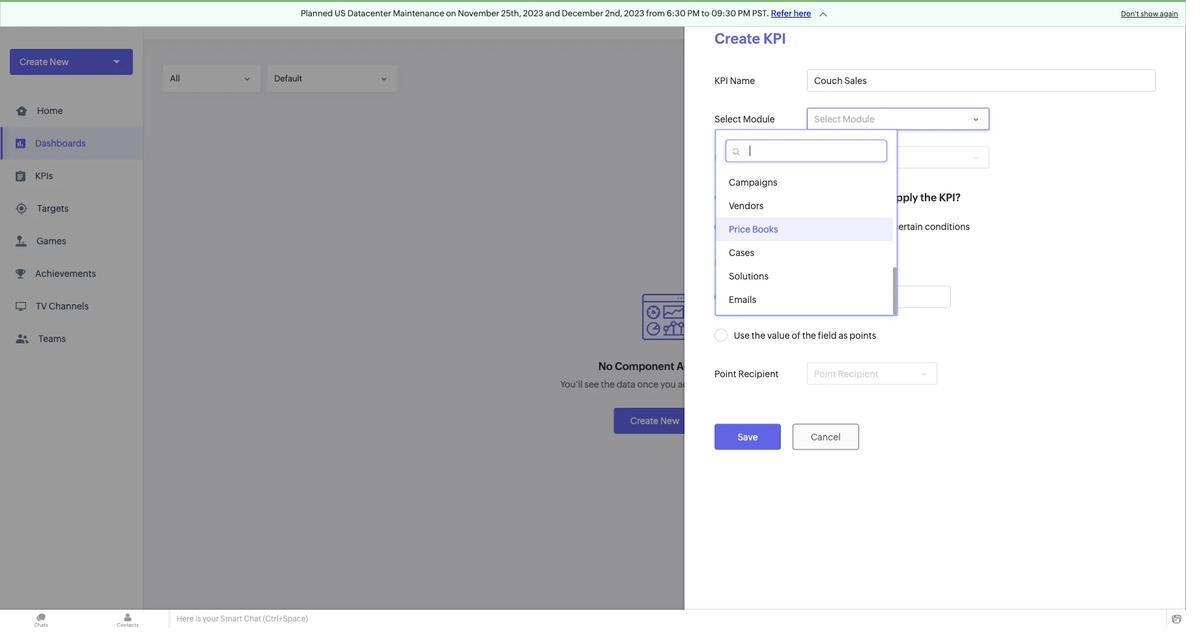 Task type: vqa. For each thing, say whether or not it's contained in the screenshot.
"25th,"
yes



Task type: describe. For each thing, give the bounding box(es) containing it.
records
[[765, 192, 803, 204]]

add
[[678, 379, 695, 390]]

see
[[585, 379, 599, 390]]

0 horizontal spatial create new
[[20, 57, 69, 67]]

would
[[826, 192, 857, 204]]

of
[[792, 330, 801, 340]]

home
[[37, 106, 63, 116]]

refer here link
[[771, 8, 812, 18]]

datacenter
[[348, 8, 391, 18]]

as
[[839, 330, 848, 340]]

us
[[335, 8, 346, 18]]

emails
[[729, 295, 757, 305]]

targets
[[37, 203, 69, 214]]

0 horizontal spatial new
[[50, 57, 69, 67]]

games
[[36, 236, 66, 246]]

on which records you would like to apply the kpi?
[[715, 192, 961, 204]]

25th,
[[501, 8, 522, 18]]

points computation
[[715, 257, 814, 269]]

cases option
[[716, 241, 893, 265]]

emails option
[[716, 288, 893, 312]]

books
[[753, 224, 779, 235]]

channels
[[49, 301, 89, 311]]

list box containing campaigns
[[716, 171, 897, 315]]

point
[[715, 369, 737, 379]]

the right use on the right of the page
[[752, 330, 766, 340]]

record
[[795, 292, 823, 302]]

list containing home
[[0, 94, 143, 355]]

chats image
[[0, 610, 82, 628]]

price
[[729, 224, 751, 235]]

0 horizontal spatial kpi
[[715, 75, 728, 86]]

recipient
[[739, 369, 779, 379]]

2 pm from the left
[[738, 8, 751, 18]]

user image
[[1146, 9, 1167, 30]]

records matching certain conditions
[[814, 222, 970, 232]]

computation
[[748, 257, 814, 269]]

you'll see the data once you add the components!
[[561, 379, 769, 390]]

use the value of the field as points
[[734, 330, 877, 340]]

certain
[[894, 222, 923, 232]]

1 vertical spatial create
[[20, 57, 48, 67]]

0 vertical spatial kpi
[[764, 30, 786, 47]]

motivator
[[29, 14, 77, 26]]

points
[[715, 257, 746, 269]]

campaigns option
[[716, 171, 893, 195]]

yet!
[[713, 360, 731, 372]]

cases
[[729, 248, 755, 258]]

data
[[617, 379, 636, 390]]

planned
[[301, 8, 333, 18]]

the right see
[[601, 379, 615, 390]]

your
[[203, 615, 219, 623]]

1 horizontal spatial points
[[850, 330, 877, 340]]

on
[[715, 192, 730, 204]]

1 vertical spatial you
[[661, 379, 676, 390]]

2 horizontal spatial create
[[715, 30, 761, 47]]

matching
[[851, 222, 892, 232]]

2nd,
[[605, 8, 623, 18]]

kpi?
[[939, 192, 961, 204]]

once
[[638, 379, 659, 390]]

all
[[734, 222, 745, 232]]

maintenance
[[393, 8, 444, 18]]

tv
[[36, 301, 47, 311]]

dashboards
[[35, 138, 86, 149]]

0 horizontal spatial points
[[750, 292, 777, 302]]

selection
[[747, 152, 787, 163]]

december
[[562, 8, 604, 18]]

here is your smart chat (ctrl+space)
[[177, 615, 308, 623]]

again
[[1160, 10, 1179, 18]]

value
[[768, 330, 790, 340]]

don't show again link
[[1122, 10, 1179, 18]]

2 records from the left
[[814, 222, 849, 232]]

1 horizontal spatial create new
[[631, 416, 680, 426]]

1 horizontal spatial to
[[878, 192, 889, 204]]

select
[[715, 114, 742, 124]]

cancel
[[811, 432, 841, 442]]

kpi name
[[715, 75, 755, 86]]

no
[[599, 360, 613, 372]]

vendors option
[[716, 195, 893, 218]]

1 horizontal spatial create
[[631, 416, 659, 426]]

record
[[715, 152, 745, 163]]

name
[[730, 75, 755, 86]]



Task type: locate. For each thing, give the bounding box(es) containing it.
1 2023 from the left
[[523, 8, 544, 18]]

which
[[732, 192, 762, 204]]

2023 left and
[[523, 8, 544, 18]]

create new
[[20, 57, 69, 67], [631, 416, 680, 426]]

kpis
[[35, 171, 53, 181]]

solutions
[[729, 271, 769, 282]]

list box
[[716, 171, 897, 315]]

record selection
[[715, 152, 787, 163]]

tv channels
[[36, 301, 89, 311]]

0 vertical spatial create
[[715, 30, 761, 47]]

1 vertical spatial create new
[[631, 416, 680, 426]]

create down once
[[631, 416, 659, 426]]

smart
[[220, 615, 242, 623]]

kpi left the name
[[715, 75, 728, 86]]

(ctrl+space)
[[263, 615, 308, 623]]

here
[[794, 8, 812, 18]]

records
[[747, 222, 782, 232], [814, 222, 849, 232]]

0 horizontal spatial create
[[20, 57, 48, 67]]

create down 09:30
[[715, 30, 761, 47]]

chat
[[244, 615, 261, 623]]

select module
[[715, 114, 775, 124]]

all records
[[734, 222, 782, 232]]

the right "add"
[[697, 379, 710, 390]]

save button
[[715, 424, 781, 450]]

point recipient
[[715, 369, 779, 379]]

you left would
[[805, 192, 824, 204]]

solutions option
[[716, 265, 893, 288]]

1 vertical spatial new
[[661, 416, 680, 426]]

new down you'll see the data once you add the components!
[[661, 416, 680, 426]]

apply
[[891, 192, 919, 204]]

pm right 6:30
[[688, 8, 700, 18]]

like
[[859, 192, 876, 204]]

points
[[750, 292, 777, 302], [850, 330, 877, 340]]

and
[[545, 8, 560, 18]]

pst.
[[752, 8, 770, 18]]

you'll
[[561, 379, 583, 390]]

is
[[195, 615, 201, 623]]

cancel button
[[793, 424, 859, 450]]

Add Points text field
[[836, 286, 951, 307]]

refer
[[771, 8, 792, 18]]

use
[[734, 330, 750, 340]]

records down on which records you would like to apply the kpi?
[[814, 222, 849, 232]]

09:30
[[712, 8, 737, 18]]

achievements
[[35, 268, 96, 279]]

field
[[818, 330, 837, 340]]

0 vertical spatial to
[[702, 8, 710, 18]]

teams
[[38, 334, 66, 344]]

2023 right 2nd,
[[624, 8, 645, 18]]

set points per record
[[734, 292, 823, 302]]

price books option
[[716, 218, 893, 241]]

1 horizontal spatial records
[[814, 222, 849, 232]]

vendors
[[729, 201, 764, 211]]

the right of
[[803, 330, 817, 340]]

points right as
[[850, 330, 877, 340]]

0 horizontal spatial to
[[702, 8, 710, 18]]

to left 09:30
[[702, 8, 710, 18]]

the left kpi?
[[921, 192, 937, 204]]

0 horizontal spatial records
[[747, 222, 782, 232]]

contacts image
[[87, 610, 169, 628]]

1 horizontal spatial you
[[805, 192, 824, 204]]

kpi down refer
[[764, 30, 786, 47]]

planned us datacenter maintenance on november 25th, 2023 and december 2nd, 2023 from 6:30 pm to 09:30 pm pst. refer here
[[301, 8, 812, 18]]

0 horizontal spatial 2023
[[523, 8, 544, 18]]

1 records from the left
[[747, 222, 782, 232]]

campaigns
[[729, 178, 778, 188]]

1 horizontal spatial new
[[661, 416, 680, 426]]

new down motivator
[[50, 57, 69, 67]]

points right 'set'
[[750, 292, 777, 302]]

show
[[1141, 10, 1159, 18]]

list
[[0, 94, 143, 355]]

None text field
[[808, 70, 1156, 91], [727, 140, 886, 161], [808, 70, 1156, 91], [727, 140, 886, 161]]

here
[[177, 615, 194, 623]]

pm left pst.
[[738, 8, 751, 18]]

1 horizontal spatial pm
[[738, 8, 751, 18]]

None field
[[807, 108, 990, 130]]

you
[[805, 192, 824, 204], [661, 379, 676, 390]]

records right the all
[[747, 222, 782, 232]]

1 pm from the left
[[688, 8, 700, 18]]

set
[[734, 292, 748, 302]]

component
[[615, 360, 675, 372]]

2 2023 from the left
[[624, 8, 645, 18]]

create new down motivator
[[20, 57, 69, 67]]

kpi
[[764, 30, 786, 47], [715, 75, 728, 86]]

1 vertical spatial kpi
[[715, 75, 728, 86]]

components!
[[712, 379, 769, 390]]

from
[[646, 8, 665, 18]]

0 vertical spatial create new
[[20, 57, 69, 67]]

on
[[446, 8, 456, 18]]

6:30
[[667, 8, 686, 18]]

1 vertical spatial points
[[850, 330, 877, 340]]

0 vertical spatial new
[[50, 57, 69, 67]]

conditions
[[925, 222, 970, 232]]

to
[[702, 8, 710, 18], [878, 192, 889, 204]]

1 vertical spatial to
[[878, 192, 889, 204]]

create kpi
[[715, 30, 786, 47]]

2 vertical spatial create
[[631, 416, 659, 426]]

don't
[[1122, 10, 1140, 18]]

0 horizontal spatial pm
[[688, 8, 700, 18]]

save
[[738, 432, 758, 442]]

pm
[[688, 8, 700, 18], [738, 8, 751, 18]]

no component added yet!
[[599, 360, 731, 372]]

you left "add"
[[661, 379, 676, 390]]

1 horizontal spatial kpi
[[764, 30, 786, 47]]

to right like
[[878, 192, 889, 204]]

0 horizontal spatial you
[[661, 379, 676, 390]]

added
[[677, 360, 710, 372]]

module
[[743, 114, 775, 124]]

price books
[[729, 224, 779, 235]]

the
[[921, 192, 937, 204], [752, 330, 766, 340], [803, 330, 817, 340], [601, 379, 615, 390], [697, 379, 710, 390]]

per
[[779, 292, 793, 302]]

don't show again
[[1122, 10, 1179, 18]]

create down motivator
[[20, 57, 48, 67]]

november
[[458, 8, 500, 18]]

0 vertical spatial points
[[750, 292, 777, 302]]

create
[[715, 30, 761, 47], [20, 57, 48, 67], [631, 416, 659, 426]]

new
[[50, 57, 69, 67], [661, 416, 680, 426]]

0 vertical spatial you
[[805, 192, 824, 204]]

create new down once
[[631, 416, 680, 426]]

2023
[[523, 8, 544, 18], [624, 8, 645, 18]]

1 horizontal spatial 2023
[[624, 8, 645, 18]]



